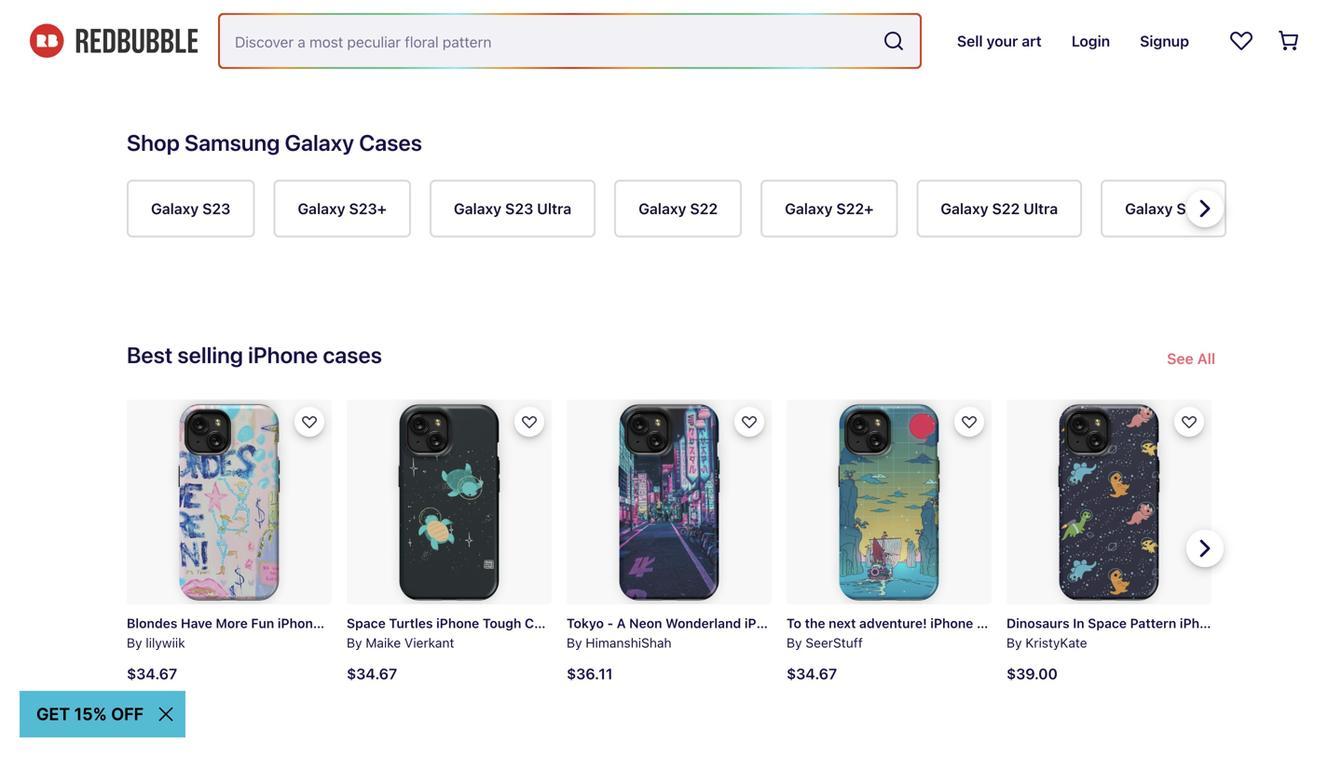 Task type: describe. For each thing, give the bounding box(es) containing it.
galaxy s22 ultra link
[[916, 180, 1082, 238]]

s22 for galaxy s22 ultra
[[992, 200, 1020, 218]]

iphone inside space turtles iphone tough case by maike vierkant
[[436, 616, 479, 631]]

case for blondes have more fun  iphone tough case by lilywiik
[[366, 616, 397, 631]]

galaxy for galaxy s21
[[1125, 200, 1173, 218]]

s22 for galaxy s22
[[690, 200, 718, 218]]

galaxy s23+
[[298, 200, 387, 218]]

space turtles iphone tough case by maike vierkant
[[347, 616, 556, 651]]

$39.00
[[1007, 666, 1058, 683]]

best
[[127, 342, 173, 368]]

adventure!
[[859, 616, 927, 631]]

case inside space turtles iphone tough case by maike vierkant
[[525, 616, 556, 631]]

tough inside tokyo - a neon wonderland  iphone tough case by himanshishah
[[791, 616, 830, 631]]

galaxy s21 link
[[1101, 180, 1227, 238]]

lilywiik
[[146, 635, 185, 651]]

galaxy for galaxy s23
[[151, 200, 199, 218]]

s23 for galaxy s23 ultra
[[505, 200, 533, 218]]

case for dinosaurs in space pattern iphone tough case by kristykate
[[1268, 616, 1300, 631]]

galaxy s23 ultra
[[454, 200, 572, 218]]

space inside dinosaurs in space pattern iphone tough case by kristykate
[[1088, 616, 1127, 631]]

-
[[607, 616, 613, 631]]

to the next adventure! iphone tough case by seerstuff
[[787, 616, 1050, 651]]

tough for to the next adventure! iphone tough case
[[977, 616, 1016, 631]]

in
[[1073, 616, 1085, 631]]

iphone inside to the next adventure! iphone tough case by seerstuff
[[930, 616, 973, 631]]

samsung
[[185, 130, 280, 156]]

tough for dinosaurs in space pattern iphone tough case
[[1226, 616, 1265, 631]]

seerstuff
[[806, 635, 863, 651]]

galaxy s22 link
[[614, 180, 742, 238]]

fun
[[251, 616, 274, 631]]

s23 for galaxy s23
[[202, 200, 231, 218]]

s21
[[1177, 200, 1202, 218]]

$34.67 for blondes have more fun  iphone tough case by lilywiik
[[127, 666, 177, 683]]

galaxy s23 link
[[127, 180, 255, 238]]

redbubble logo image
[[30, 24, 198, 58]]

himanshishah
[[586, 635, 672, 651]]

a
[[617, 616, 626, 631]]

dinosaurs
[[1007, 616, 1070, 631]]

s23+
[[349, 200, 387, 218]]

case inside tokyo - a neon wonderland  iphone tough case by himanshishah
[[833, 616, 864, 631]]

iphone inside blondes have more fun  iphone tough case by lilywiik
[[278, 616, 321, 631]]

dinosaurs in space pattern iphone tough case by kristykate
[[1007, 616, 1300, 651]]

galaxy for galaxy s23 ultra
[[454, 200, 502, 218]]

iphone inside dinosaurs in space pattern iphone tough case by kristykate
[[1180, 616, 1223, 631]]

by inside space turtles iphone tough case by maike vierkant
[[347, 635, 362, 651]]

shop samsung galaxy cases
[[127, 130, 422, 156]]

shop
[[127, 130, 180, 156]]

galaxy for galaxy s22
[[639, 200, 686, 218]]

by for by lilywiik
[[127, 635, 142, 651]]

galaxy s22
[[639, 200, 718, 218]]

kristykate
[[1026, 635, 1087, 651]]



Task type: vqa. For each thing, say whether or not it's contained in the screenshot.
Galaxy S23+ 'link'
yes



Task type: locate. For each thing, give the bounding box(es) containing it.
cases
[[359, 130, 422, 156]]

by
[[127, 635, 142, 651], [347, 635, 362, 651], [567, 635, 582, 651], [787, 635, 802, 651], [1007, 635, 1022, 651]]

$34.67
[[127, 666, 177, 683], [347, 666, 397, 683], [787, 666, 837, 683]]

0 horizontal spatial $34.67
[[127, 666, 177, 683]]

galaxy s22+ link
[[761, 180, 898, 238]]

1 s23 from the left
[[202, 200, 231, 218]]

5 case from the left
[[1268, 616, 1300, 631]]

best selling iphone cases
[[127, 342, 382, 368]]

iphone up vierkant
[[436, 616, 479, 631]]

galaxy s22+
[[785, 200, 874, 218]]

2 by from the left
[[347, 635, 362, 651]]

3 by from the left
[[567, 635, 582, 651]]

0 horizontal spatial s23
[[202, 200, 231, 218]]

by down tokyo
[[567, 635, 582, 651]]

iphone left cases
[[248, 342, 318, 368]]

case inside dinosaurs in space pattern iphone tough case by kristykate
[[1268, 616, 1300, 631]]

space up maike
[[347, 616, 386, 631]]

1 horizontal spatial $34.67
[[347, 666, 397, 683]]

tough right pattern
[[1226, 616, 1265, 631]]

blondes
[[127, 616, 177, 631]]

galaxy s23 ultra link
[[430, 180, 596, 238]]

ultra for galaxy s23 ultra
[[537, 200, 572, 218]]

Search term search field
[[220, 15, 875, 67]]

1 horizontal spatial s23
[[505, 200, 533, 218]]

iphone right "adventure!"
[[930, 616, 973, 631]]

by inside to the next adventure! iphone tough case by seerstuff
[[787, 635, 802, 651]]

2 space from the left
[[1088, 616, 1127, 631]]

to
[[787, 616, 802, 631]]

tough for blondes have more fun  iphone tough case
[[324, 616, 363, 631]]

by down dinosaurs
[[1007, 635, 1022, 651]]

by inside dinosaurs in space pattern iphone tough case by kristykate
[[1007, 635, 1022, 651]]

tough up the $39.00
[[977, 616, 1016, 631]]

$34.67 for to the next adventure! iphone tough case by seerstuff
[[787, 666, 837, 683]]

s23
[[202, 200, 231, 218], [505, 200, 533, 218]]

by for by seerstuff
[[787, 635, 802, 651]]

have
[[181, 616, 212, 631]]

2 case from the left
[[525, 616, 556, 631]]

$34.67 for space turtles iphone tough case by maike vierkant
[[347, 666, 397, 683]]

5 by from the left
[[1007, 635, 1022, 651]]

2 s22 from the left
[[992, 200, 1020, 218]]

turtles
[[389, 616, 433, 631]]

by inside tokyo - a neon wonderland  iphone tough case by himanshishah
[[567, 635, 582, 651]]

0 horizontal spatial space
[[347, 616, 386, 631]]

by left maike
[[347, 635, 362, 651]]

$36.11
[[567, 666, 613, 683]]

iphone left the
[[745, 616, 788, 631]]

4 tough from the left
[[977, 616, 1016, 631]]

iphone right pattern
[[1180, 616, 1223, 631]]

2 $34.67 from the left
[[347, 666, 397, 683]]

1 s22 from the left
[[690, 200, 718, 218]]

iphone
[[248, 342, 318, 368], [278, 616, 321, 631], [436, 616, 479, 631], [745, 616, 788, 631], [930, 616, 973, 631], [1180, 616, 1223, 631]]

galaxy inside "link"
[[639, 200, 686, 218]]

next
[[829, 616, 856, 631]]

tough
[[324, 616, 363, 631], [483, 616, 521, 631], [791, 616, 830, 631], [977, 616, 1016, 631], [1226, 616, 1265, 631]]

galaxy s23+ link
[[273, 180, 411, 238]]

1 space from the left
[[347, 616, 386, 631]]

galaxy for galaxy s23+
[[298, 200, 345, 218]]

$34.67 down lilywiik
[[127, 666, 177, 683]]

by for by kristykate
[[1007, 635, 1022, 651]]

4 case from the left
[[1019, 616, 1050, 631]]

by down blondes
[[127, 635, 142, 651]]

cases
[[323, 342, 382, 368]]

$34.67 down seerstuff
[[787, 666, 837, 683]]

galaxy
[[285, 130, 354, 156], [151, 200, 199, 218], [298, 200, 345, 218], [454, 200, 502, 218], [639, 200, 686, 218], [785, 200, 833, 218], [941, 200, 989, 218], [1125, 200, 1173, 218]]

s22
[[690, 200, 718, 218], [992, 200, 1020, 218]]

tokyo - a neon wonderland  iphone tough case by himanshishah
[[567, 616, 864, 651]]

s22+
[[836, 200, 874, 218]]

None field
[[220, 15, 920, 67]]

galaxy for galaxy s22 ultra
[[941, 200, 989, 218]]

2 tough from the left
[[483, 616, 521, 631]]

1 ultra from the left
[[537, 200, 572, 218]]

ultra
[[537, 200, 572, 218], [1024, 200, 1058, 218]]

more
[[216, 616, 248, 631]]

2 s23 from the left
[[505, 200, 533, 218]]

2 horizontal spatial $34.67
[[787, 666, 837, 683]]

selling
[[177, 342, 243, 368]]

$34.67 down maike
[[347, 666, 397, 683]]

tokyo
[[567, 616, 604, 631]]

1 horizontal spatial s22
[[992, 200, 1020, 218]]

0 horizontal spatial s22
[[690, 200, 718, 218]]

galaxy s21
[[1125, 200, 1202, 218]]

galaxy s22 ultra
[[941, 200, 1058, 218]]

by down the to
[[787, 635, 802, 651]]

0 horizontal spatial ultra
[[537, 200, 572, 218]]

wonderland
[[666, 616, 741, 631]]

blondes have more fun  iphone tough case by lilywiik
[[127, 616, 397, 651]]

tough inside space turtles iphone tough case by maike vierkant
[[483, 616, 521, 631]]

tough inside dinosaurs in space pattern iphone tough case by kristykate
[[1226, 616, 1265, 631]]

1 by from the left
[[127, 635, 142, 651]]

space right in
[[1088, 616, 1127, 631]]

space
[[347, 616, 386, 631], [1088, 616, 1127, 631]]

galaxy s23
[[151, 200, 231, 218]]

maike
[[366, 635, 401, 651]]

3 tough from the left
[[791, 616, 830, 631]]

1 horizontal spatial ultra
[[1024, 200, 1058, 218]]

2 ultra from the left
[[1024, 200, 1058, 218]]

tough up seerstuff
[[791, 616, 830, 631]]

neon
[[629, 616, 662, 631]]

tough left tokyo
[[483, 616, 521, 631]]

iphone inside tokyo - a neon wonderland  iphone tough case by himanshishah
[[745, 616, 788, 631]]

space inside space turtles iphone tough case by maike vierkant
[[347, 616, 386, 631]]

case inside blondes have more fun  iphone tough case by lilywiik
[[366, 616, 397, 631]]

1 tough from the left
[[324, 616, 363, 631]]

tough inside to the next adventure! iphone tough case by seerstuff
[[977, 616, 1016, 631]]

iphone right fun
[[278, 616, 321, 631]]

s22 inside "link"
[[690, 200, 718, 218]]

the
[[805, 616, 825, 631]]

ultra for galaxy s22 ultra
[[1024, 200, 1058, 218]]

case for to the next adventure! iphone tough case by seerstuff
[[1019, 616, 1050, 631]]

1 horizontal spatial space
[[1088, 616, 1127, 631]]

galaxy for galaxy s22+
[[785, 200, 833, 218]]

tough left turtles
[[324, 616, 363, 631]]

1 case from the left
[[366, 616, 397, 631]]

case inside to the next adventure! iphone tough case by seerstuff
[[1019, 616, 1050, 631]]

4 by from the left
[[787, 635, 802, 651]]

tough inside blondes have more fun  iphone tough case by lilywiik
[[324, 616, 363, 631]]

case
[[366, 616, 397, 631], [525, 616, 556, 631], [833, 616, 864, 631], [1019, 616, 1050, 631], [1268, 616, 1300, 631]]

1 $34.67 from the left
[[127, 666, 177, 683]]

pattern
[[1130, 616, 1177, 631]]

3 case from the left
[[833, 616, 864, 631]]

vierkant
[[405, 635, 454, 651]]

5 tough from the left
[[1226, 616, 1265, 631]]

3 $34.67 from the left
[[787, 666, 837, 683]]

by inside blondes have more fun  iphone tough case by lilywiik
[[127, 635, 142, 651]]



